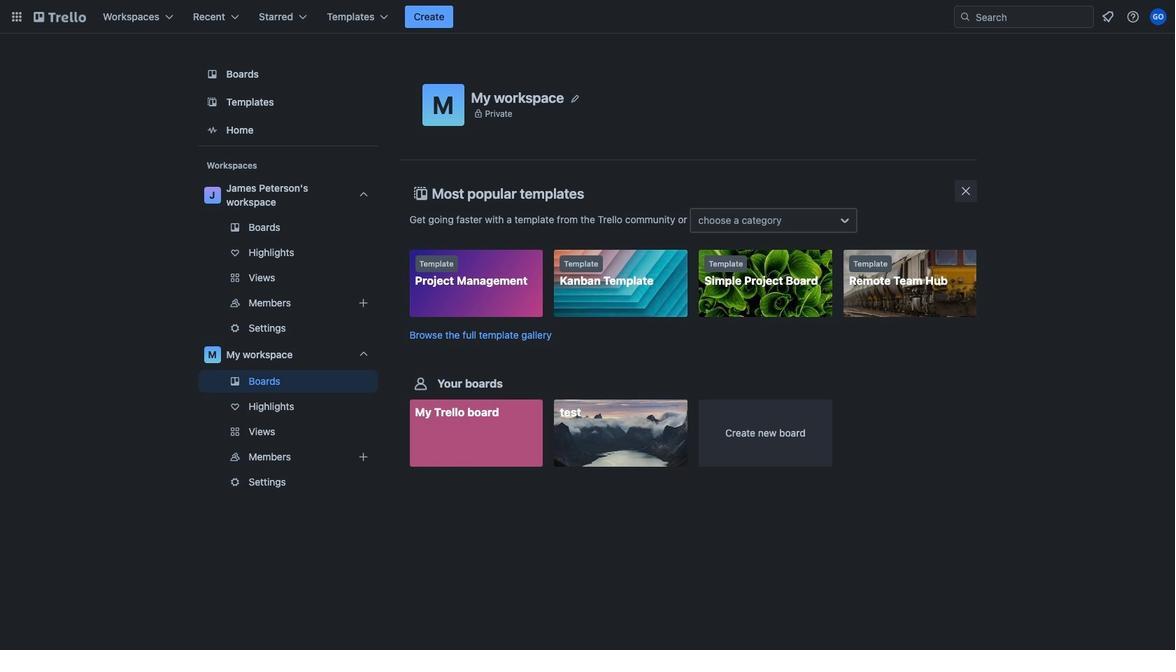 Task type: describe. For each thing, give the bounding box(es) containing it.
search image
[[960, 11, 972, 22]]

0 notifications image
[[1100, 8, 1117, 25]]

back to home image
[[34, 6, 86, 28]]

Search field
[[972, 7, 1094, 27]]

home image
[[204, 122, 221, 139]]



Task type: vqa. For each thing, say whether or not it's contained in the screenshot.
0 Notifications icon
yes



Task type: locate. For each thing, give the bounding box(es) containing it.
0 vertical spatial add image
[[355, 295, 372, 311]]

primary element
[[0, 0, 1176, 34]]

gary orlando (garyorlando) image
[[1151, 8, 1168, 25]]

2 add image from the top
[[355, 449, 372, 465]]

open information menu image
[[1127, 10, 1141, 24]]

template board image
[[204, 94, 221, 111]]

1 add image from the top
[[355, 295, 372, 311]]

board image
[[204, 66, 221, 83]]

1 vertical spatial add image
[[355, 449, 372, 465]]

add image
[[355, 295, 372, 311], [355, 449, 372, 465]]



